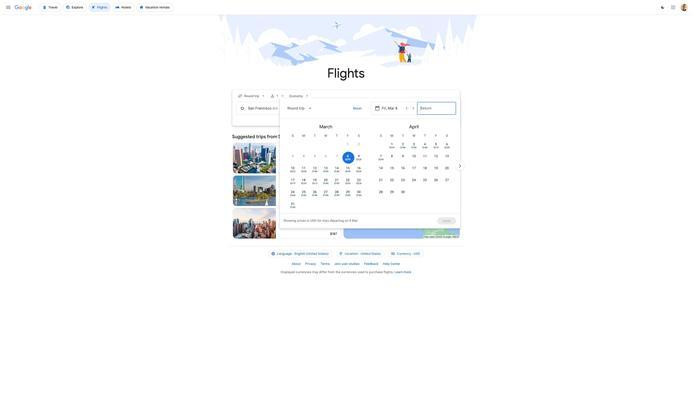 Task type: vqa. For each thing, say whether or not it's contained in the screenshot.
grid in the FLIGHT search field
yes



Task type: describe. For each thing, give the bounding box(es) containing it.
, 279 us dollars element for sunday, march 17, 2024 element
[[290, 182, 295, 185]]

row down the wednesday, april 17, 2024 'element'
[[375, 176, 453, 189]]

tuesday, march 12, 2024 element
[[313, 166, 317, 170]]

thursday, march 21, 2024 element
[[335, 178, 339, 182]]

monday, april 1, 2024 element
[[391, 142, 393, 146]]

friday, april 26, 2024 element
[[434, 178, 438, 182]]

row down wednesday, march 20, 2024 element
[[287, 188, 364, 201]]

, 185 us dollars element for "sunday, march 31, 2024" element
[[290, 206, 295, 208]]

wednesday, march 20, 2024 element
[[324, 178, 328, 182]]

monday, april 15, 2024 element
[[390, 166, 394, 170]]

wednesday, march 6, 2024 element
[[325, 154, 327, 158]]

, 248 us dollars element for the sunday, march 24, 2024 element
[[290, 194, 295, 197]]

saturday, march 9, 2024 element
[[358, 154, 360, 158]]

saturday, april 13, 2024 element
[[445, 154, 449, 158]]

sunday, march 3, 2024 element
[[292, 154, 294, 158]]

1 row group from the left
[[282, 121, 370, 213]]

2 row group from the left
[[370, 121, 458, 211]]

thursday, march 7, 2024 element
[[336, 154, 338, 158]]

sunday, april 21, 2024 element
[[379, 178, 383, 182]]

row up wednesday, march 27, 2024 element
[[287, 176, 364, 189]]

wednesday, april 10, 2024 element
[[412, 154, 416, 158]]

monday, april 22, 2024 element
[[390, 178, 394, 182]]

, 228 us dollars element for the saturday, march 23, 2024 element
[[356, 182, 362, 185]]

, 186 us dollars element for tuesday, march 26, 2024 element at top
[[312, 194, 317, 197]]

row up saturday, march 9, 2024 element
[[342, 138, 364, 153]]

thursday, march 28, 2024 element
[[335, 190, 339, 194]]

Flight search field
[[229, 90, 465, 228]]

, 279 us dollars element for friday, march 8, 2024, departure date. 'element'
[[345, 158, 351, 161]]

, 185 us dollars element for thursday, march 21, 2024 element
[[334, 182, 339, 185]]

friday, april 19, 2024 element
[[434, 166, 438, 170]]

friday, march 8, 2024, departure date. element
[[347, 154, 349, 158]]

friday, march 22, 2024 element
[[346, 178, 350, 182]]

sunday, march 17, 2024 element
[[291, 178, 295, 182]]

saturday, march 30, 2024 element
[[357, 190, 361, 194]]

, 204 us dollars element
[[389, 146, 395, 149]]

 image inside suggested trips from san francisco region
[[295, 221, 296, 226]]

thursday, march 14, 2024 element
[[335, 166, 339, 170]]

, 185 us dollars element for monday, march 25, 2024 element
[[301, 194, 306, 197]]

sunday, april 28, 2024 element
[[379, 190, 383, 194]]

sunday, april 14, 2024 element
[[379, 166, 383, 170]]

, 228 us dollars element for saturday, march 9, 2024 element
[[356, 158, 362, 161]]

Departure text field
[[382, 102, 403, 115]]

, 186 us dollars element for wednesday, april 3, 2024 element
[[411, 146, 417, 149]]

tuesday, march 5, 2024 element
[[314, 154, 316, 158]]

wednesday, april 17, 2024 element
[[412, 166, 416, 170]]

saturday, april 27, 2024 element
[[445, 178, 449, 182]]

, 228 us dollars element for monday, march 11, 2024 element
[[301, 170, 306, 173]]

tuesday, march 19, 2024 element
[[313, 178, 317, 182]]

thursday, april 18, 2024 element
[[423, 166, 427, 170]]

monday, april 8, 2024 element
[[391, 154, 393, 158]]

wednesday, april 24, 2024 element
[[412, 178, 416, 182]]

saturday, april 20, 2024 element
[[445, 166, 449, 170]]

, 239 us dollars element
[[301, 182, 306, 185]]

, 185 us dollars element for the wednesday, march 13, 2024 element
[[323, 170, 328, 173]]

, 185 us dollars element for saturday, march 30, 2024 element on the right of page
[[356, 194, 362, 197]]

Where from? San Francisco SFO text field
[[236, 102, 301, 115]]



Task type: locate. For each thing, give the bounding box(es) containing it.
thursday, april 4, 2024 element
[[424, 142, 426, 146]]

, 203 us dollars element
[[345, 182, 351, 185]]

tuesday, april 30, 2024 element
[[401, 190, 405, 194]]

, 186 us dollars element for thursday, april 4, 2024 element
[[422, 146, 428, 149]]

sunday, march 10, 2024 element
[[291, 166, 295, 170]]

1 frontier image from the top
[[280, 156, 283, 160]]

, 186 us dollars element for tuesday, april 2, 2024 element
[[400, 146, 406, 149]]

swap origin and destination. image
[[299, 106, 304, 111]]

, 186 us dollars element up the thursday, april 11, 2024 'element' in the top of the page
[[422, 146, 428, 149]]

None field
[[236, 92, 267, 100], [288, 92, 311, 100], [284, 103, 315, 114], [236, 92, 267, 100], [288, 92, 311, 100], [284, 103, 315, 114]]

sunday, march 31, 2024 element
[[291, 202, 295, 206]]

monday, march 18, 2024 element
[[302, 178, 306, 182]]

, 209 us dollars element up the saturday, march 23, 2024 element
[[356, 170, 362, 173]]

wednesday, march 27, 2024 element
[[324, 190, 328, 194]]

, 186 us dollars element for wednesday, march 20, 2024 element
[[323, 182, 328, 185]]

1 horizontal spatial , 279 us dollars element
[[345, 158, 351, 161]]

, 210 us dollars element
[[312, 182, 317, 185]]

row
[[342, 138, 364, 153], [386, 138, 453, 153], [287, 152, 364, 165], [375, 152, 453, 165], [287, 164, 364, 177], [375, 164, 453, 177], [287, 176, 364, 189], [375, 176, 453, 189], [287, 188, 364, 201], [375, 188, 408, 201]]

saturday, april 6, 2024 element
[[446, 142, 448, 146]]

56 US dollars text field
[[331, 166, 337, 171]]

, 185 us dollars element for the thursday, march 28, 2024 element
[[334, 194, 339, 197]]

, 248 us dollars element up "sunday, march 31, 2024" element
[[290, 194, 295, 197]]

, 220 us dollars element
[[290, 170, 295, 173]]

main menu image
[[6, 5, 11, 10]]

tuesday, april 16, 2024 element
[[401, 166, 405, 170]]

, 186 us dollars element up tuesday, april 9, 2024 element
[[400, 146, 406, 149]]

1 , 209 us dollars element from the left
[[345, 170, 351, 173]]

wednesday, april 3, 2024 element
[[413, 142, 415, 146]]

change appearance image
[[657, 2, 668, 13]]

sunday, march 24, 2024 element
[[291, 190, 295, 194]]

, 209 us dollars element for friday, march 15, 2024 element
[[345, 170, 351, 173]]

thursday, april 11, 2024 element
[[423, 154, 427, 158]]

0 horizontal spatial , 279 us dollars element
[[290, 182, 295, 185]]

 image
[[295, 221, 296, 226]]

monday, march 11, 2024 element
[[302, 166, 306, 170]]

tuesday, april 9, 2024 element
[[402, 154, 404, 158]]

suggested trips from san francisco region
[[232, 131, 460, 241]]

0 vertical spatial frontier image
[[280, 156, 283, 160]]

0 horizontal spatial , 248 us dollars element
[[290, 194, 295, 197]]

wednesday, march 13, 2024 element
[[324, 166, 328, 170]]

tuesday, april 23, 2024 element
[[401, 178, 405, 182]]

, 185 us dollars element right friday, march 29, 2024 element
[[356, 194, 362, 197]]

1 horizontal spatial , 209 us dollars element
[[356, 170, 362, 173]]

, 209 us dollars element
[[345, 170, 351, 173], [356, 170, 362, 173]]

frontier image for 187 us dollars text box
[[280, 222, 283, 225]]

, 186 us dollars element right monday, march 25, 2024 element
[[312, 194, 317, 197]]

friday, april 12, 2024 element
[[434, 154, 438, 158]]

, 186 us dollars element for the tuesday, march 12, 2024 element
[[312, 170, 317, 173]]

, 185 us dollars element right the thursday, march 28, 2024 element
[[345, 194, 351, 197]]

monday, march 25, 2024 element
[[302, 190, 306, 194]]

tuesday, april 2, 2024 element
[[402, 142, 404, 146]]

, 228 us dollars element
[[356, 158, 362, 161], [301, 170, 306, 173], [356, 182, 362, 185]]

row up the thursday, april 11, 2024 'element' in the top of the page
[[386, 138, 453, 153]]

Return text field
[[421, 102, 452, 115], [421, 102, 452, 115]]

tuesday, march 26, 2024 element
[[313, 190, 317, 194]]

, 186 us dollars element
[[400, 146, 406, 149], [411, 146, 417, 149], [422, 146, 428, 149], [312, 170, 317, 173], [323, 182, 328, 185], [312, 194, 317, 197], [323, 194, 328, 197]]

monday, march 4, 2024 element
[[303, 154, 305, 158]]

saturday, march 2, 2024 element
[[358, 142, 360, 146]]

, 279 us dollars element up friday, march 15, 2024 element
[[345, 158, 351, 161]]

, 209 us dollars element up friday, march 22, 2024 element
[[345, 170, 351, 173]]

grid
[[282, 121, 458, 216]]

1 vertical spatial frontier image
[[280, 222, 283, 225]]

1 vertical spatial , 279 us dollars element
[[290, 182, 295, 185]]

row up wednesday, march 20, 2024 element
[[287, 164, 364, 177]]

, 209 us dollars element for saturday, march 16, 2024 element at the right top of the page
[[356, 170, 362, 173]]

frontier image for 56 us dollars text field
[[280, 156, 283, 160]]

row down the monday, april 22, 2024 element
[[375, 188, 408, 201]]

row up wednesday, april 24, 2024 element
[[375, 164, 453, 177]]

, 279 us dollars element
[[345, 158, 351, 161], [290, 182, 295, 185]]

, 228 us dollars element up monday, march 18, 2024 element
[[301, 170, 306, 173]]

0 vertical spatial , 228 us dollars element
[[356, 158, 362, 161]]

frontier image
[[280, 156, 283, 160], [280, 222, 283, 225]]

, 228 us dollars element up saturday, march 16, 2024 element at the right top of the page
[[356, 158, 362, 161]]

, 186 us dollars element up wednesday, march 27, 2024 element
[[323, 182, 328, 185]]

row up the wednesday, march 13, 2024 element
[[287, 152, 364, 165]]

0 horizontal spatial , 209 us dollars element
[[345, 170, 351, 173]]

, 186 us dollars element right tuesday, march 26, 2024 element at top
[[323, 194, 328, 197]]

, 248 us dollars element
[[378, 158, 384, 161], [290, 194, 295, 197]]

saturday, march 16, 2024 element
[[357, 166, 361, 170]]

, 279 us dollars element up the sunday, march 24, 2024 element
[[290, 182, 295, 185]]

0 vertical spatial , 248 us dollars element
[[378, 158, 384, 161]]

0 vertical spatial , 279 us dollars element
[[345, 158, 351, 161]]

friday, march 29, 2024 element
[[346, 190, 350, 194]]

friday, april 5, 2024 element
[[435, 142, 437, 146]]

, 185 us dollars element down the sunday, march 24, 2024 element
[[290, 206, 295, 208]]

friday, march 1, 2024 element
[[347, 142, 349, 146]]

, 185 us dollars element
[[323, 170, 328, 173], [334, 170, 339, 173], [334, 182, 339, 185], [301, 194, 306, 197], [334, 194, 339, 197], [345, 194, 351, 197], [356, 194, 362, 197], [290, 206, 295, 208]]

, 185 us dollars element up wednesday, march 20, 2024 element
[[323, 170, 328, 173]]

monday, april 29, 2024 element
[[390, 190, 394, 194]]

1 horizontal spatial , 248 us dollars element
[[378, 158, 384, 161]]

, 248 us dollars element up sunday, april 14, 2024 element
[[378, 158, 384, 161]]

1 vertical spatial , 248 us dollars element
[[290, 194, 295, 197]]

2 , 209 us dollars element from the left
[[356, 170, 362, 173]]

friday, march 15, 2024 element
[[346, 166, 350, 170]]

, 186 us dollars element up wednesday, april 10, 2024 element
[[411, 146, 417, 149]]

1 vertical spatial , 228 us dollars element
[[301, 170, 306, 173]]

, 248 us dollars element for sunday, april 7, 2024 "element"
[[378, 158, 384, 161]]

frontier, spirit, and sun country airlines image
[[280, 189, 283, 193]]

, 218 us dollars element
[[433, 146, 439, 149]]

, 185 us dollars element right wednesday, march 27, 2024 element
[[334, 194, 339, 197]]

, 185 us dollars element up the thursday, march 28, 2024 element
[[334, 182, 339, 185]]

sunday, april 7, 2024 element
[[380, 154, 382, 158]]

, 186 us dollars element up tuesday, march 19, 2024 element
[[312, 170, 317, 173]]

next image
[[454, 160, 465, 171]]

saturday, march 23, 2024 element
[[357, 178, 361, 182]]

, 185 us dollars element for friday, march 29, 2024 element
[[345, 194, 351, 197]]

187 US dollars text field
[[330, 232, 337, 236]]

Departure text field
[[382, 102, 414, 115]]

grid inside flight search box
[[282, 121, 458, 216]]

, 208 us dollars element
[[444, 146, 450, 149]]

row up the wednesday, april 17, 2024 'element'
[[375, 152, 453, 165]]

2 vertical spatial , 228 us dollars element
[[356, 182, 362, 185]]

, 185 us dollars element right the sunday, march 24, 2024 element
[[301, 194, 306, 197]]

, 185 us dollars element for thursday, march 14, 2024 element
[[334, 170, 339, 173]]

thursday, april 25, 2024 element
[[423, 178, 427, 182]]

, 185 us dollars element up thursday, march 21, 2024 element
[[334, 170, 339, 173]]

row group
[[282, 121, 370, 213], [370, 121, 458, 211]]

2 frontier image from the top
[[280, 222, 283, 225]]

, 186 us dollars element for wednesday, march 27, 2024 element
[[323, 194, 328, 197]]

, 228 us dollars element up saturday, march 30, 2024 element on the right of page
[[356, 182, 362, 185]]



